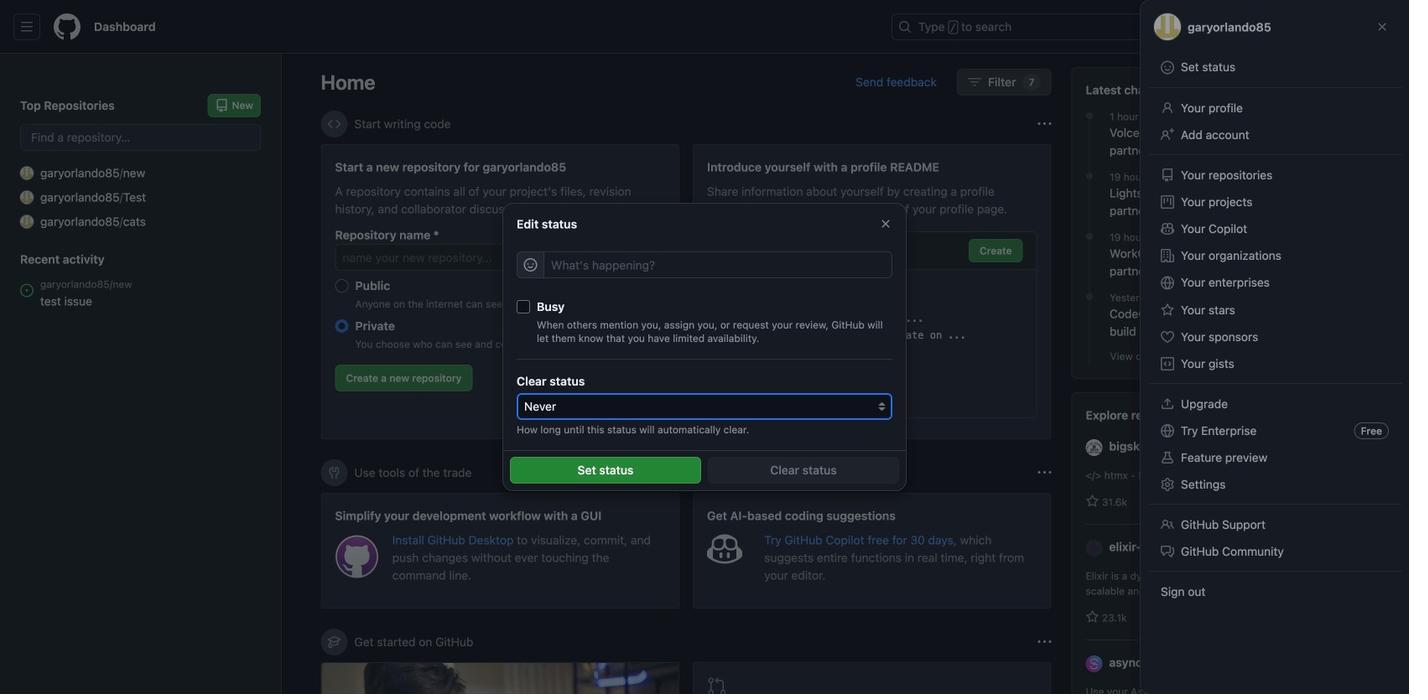 Task type: vqa. For each thing, say whether or not it's contained in the screenshot.
1st STAR image from the bottom of the Explore repositories navigation
yes



Task type: locate. For each thing, give the bounding box(es) containing it.
plus image
[[1217, 20, 1231, 34]]

explore element
[[1072, 67, 1370, 695]]

2 dot fill image from the top
[[1083, 290, 1097, 304]]

1 vertical spatial dot fill image
[[1083, 290, 1097, 304]]

dot fill image
[[1083, 230, 1097, 243], [1083, 290, 1097, 304]]

homepage image
[[54, 13, 81, 40]]

0 vertical spatial dot fill image
[[1083, 109, 1097, 122]]

dot fill image
[[1083, 109, 1097, 122], [1083, 169, 1097, 183]]

star image
[[1086, 495, 1099, 508]]

1 dot fill image from the top
[[1083, 230, 1097, 243]]

1 vertical spatial dot fill image
[[1083, 169, 1097, 183]]

2 dot fill image from the top
[[1083, 169, 1097, 183]]

triangle down image
[[1237, 20, 1251, 34]]

0 vertical spatial dot fill image
[[1083, 230, 1097, 243]]



Task type: describe. For each thing, give the bounding box(es) containing it.
command palette image
[[1165, 20, 1179, 34]]

star image
[[1086, 611, 1099, 624]]

explore repositories navigation
[[1072, 393, 1370, 695]]

account element
[[0, 54, 282, 695]]

1 dot fill image from the top
[[1083, 109, 1097, 122]]



